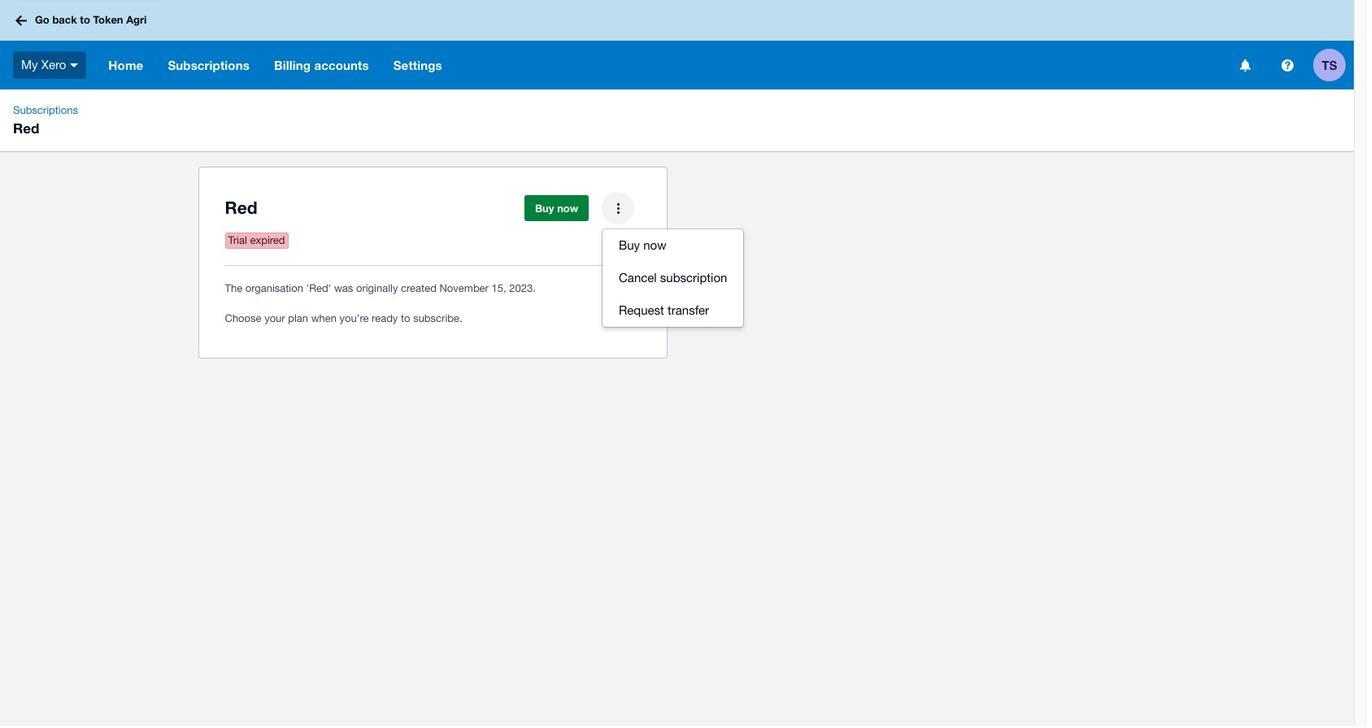 Task type: vqa. For each thing, say whether or not it's contained in the screenshot.
rightmost Subscriptions
yes



Task type: describe. For each thing, give the bounding box(es) containing it.
.
[[533, 282, 536, 294]]

buy inside group
[[619, 238, 640, 252]]

0 vertical spatial subscriptions link
[[156, 41, 262, 89]]

banner containing ts
[[0, 0, 1354, 89]]

'red'
[[306, 282, 331, 294]]

my
[[21, 58, 38, 71]]

billing accounts link
[[262, 41, 381, 89]]

your
[[264, 312, 285, 325]]

back
[[52, 13, 77, 26]]

subscription
[[660, 271, 728, 285]]

go
[[35, 13, 49, 26]]

ts
[[1322, 57, 1338, 72]]

my xero button
[[0, 41, 96, 89]]

settings button
[[381, 41, 455, 89]]

svg image inside go back to token agri link
[[15, 15, 27, 26]]

accounts
[[314, 58, 369, 72]]

trial
[[228, 234, 247, 246]]

billing
[[274, 58, 311, 72]]

1 horizontal spatial buy now link
[[603, 229, 744, 262]]

1 vertical spatial subscriptions link
[[7, 102, 85, 119]]

request transfer
[[619, 303, 709, 317]]

now inside group
[[644, 238, 667, 252]]

0 vertical spatial buy
[[535, 202, 554, 215]]

1 horizontal spatial red
[[225, 198, 258, 218]]

0 horizontal spatial buy now
[[535, 202, 579, 215]]

my xero
[[21, 58, 66, 71]]

originally
[[356, 282, 398, 294]]

november
[[440, 282, 489, 294]]

subscriptions red
[[13, 104, 78, 137]]

trial expired
[[228, 234, 285, 246]]

when
[[311, 312, 337, 325]]

to inside go back to token agri link
[[80, 13, 90, 26]]

ts button
[[1314, 41, 1354, 89]]

transfer
[[668, 303, 709, 317]]

agri
[[126, 13, 147, 26]]

was
[[334, 282, 353, 294]]

ready
[[372, 312, 398, 325]]

choose
[[225, 312, 262, 325]]



Task type: locate. For each thing, give the bounding box(es) containing it.
2023
[[509, 282, 533, 294]]

request transfer link
[[603, 294, 744, 327]]

0 horizontal spatial red
[[13, 120, 39, 137]]

red inside the 'subscriptions red'
[[13, 120, 39, 137]]

buy left more row options image
[[535, 202, 554, 215]]

buy now link up cancel subscription
[[603, 229, 744, 262]]

buy now left more row options image
[[535, 202, 579, 215]]

0 vertical spatial now
[[557, 202, 579, 215]]

subscriptions for subscriptions
[[168, 58, 250, 72]]

banner
[[0, 0, 1354, 89]]

red down my
[[13, 120, 39, 137]]

0 vertical spatial to
[[80, 13, 90, 26]]

now up "cancel"
[[644, 238, 667, 252]]

you're
[[340, 312, 369, 325]]

1 horizontal spatial to
[[401, 312, 410, 325]]

buy up "cancel"
[[619, 238, 640, 252]]

token
[[93, 13, 123, 26]]

the organisation 'red' was originally created november 15, 2023 .
[[225, 282, 536, 294]]

expired
[[250, 234, 285, 246]]

created
[[401, 282, 437, 294]]

buy now link
[[525, 195, 589, 221], [603, 229, 744, 262]]

svg image inside my xero popup button
[[70, 63, 78, 67]]

subscriptions
[[168, 58, 250, 72], [13, 104, 78, 116]]

request
[[619, 303, 664, 317]]

choose your plan when you're ready to subscribe.
[[225, 312, 463, 325]]

cancel subscription
[[619, 271, 728, 285]]

0 vertical spatial buy now link
[[525, 195, 589, 221]]

0 vertical spatial buy now
[[535, 202, 579, 215]]

0 horizontal spatial subscriptions
[[13, 104, 78, 116]]

plan
[[288, 312, 308, 325]]

buy now link left more row options image
[[525, 195, 589, 221]]

go back to token agri
[[35, 13, 147, 26]]

now left more row options image
[[557, 202, 579, 215]]

subscribe.
[[413, 312, 463, 325]]

cancel subscription button
[[603, 262, 744, 294]]

cancel
[[619, 271, 657, 285]]

xero
[[41, 58, 66, 71]]

subscriptions link
[[156, 41, 262, 89], [7, 102, 85, 119]]

home
[[108, 58, 143, 72]]

1 vertical spatial now
[[644, 238, 667, 252]]

0 vertical spatial red
[[13, 120, 39, 137]]

billing accounts
[[274, 58, 369, 72]]

1 horizontal spatial buy now
[[619, 238, 667, 252]]

to
[[80, 13, 90, 26], [401, 312, 410, 325]]

buy now
[[535, 202, 579, 215], [619, 238, 667, 252]]

subscriptions inside 'banner'
[[168, 58, 250, 72]]

to right ready
[[401, 312, 410, 325]]

now
[[557, 202, 579, 215], [644, 238, 667, 252]]

1 vertical spatial buy now link
[[603, 229, 744, 262]]

0 horizontal spatial now
[[557, 202, 579, 215]]

1 vertical spatial subscriptions
[[13, 104, 78, 116]]

go back to token agri link
[[10, 6, 157, 35]]

buy now up "cancel"
[[619, 238, 667, 252]]

red
[[13, 120, 39, 137], [225, 198, 258, 218]]

1 vertical spatial to
[[401, 312, 410, 325]]

0 horizontal spatial to
[[80, 13, 90, 26]]

more row options image
[[602, 192, 635, 225]]

red up trial
[[225, 198, 258, 218]]

the
[[225, 282, 243, 294]]

0 horizontal spatial buy
[[535, 202, 554, 215]]

1 horizontal spatial now
[[644, 238, 667, 252]]

organisation
[[245, 282, 303, 294]]

1 horizontal spatial subscriptions link
[[156, 41, 262, 89]]

1 vertical spatial buy now
[[619, 238, 667, 252]]

group containing buy now
[[603, 229, 744, 327]]

1 vertical spatial buy
[[619, 238, 640, 252]]

group
[[603, 229, 744, 327]]

subscriptions for subscriptions red
[[13, 104, 78, 116]]

to right back at the left of page
[[80, 13, 90, 26]]

1 horizontal spatial subscriptions
[[168, 58, 250, 72]]

0 horizontal spatial buy now link
[[525, 195, 589, 221]]

svg image
[[15, 15, 27, 26], [1240, 59, 1251, 71], [1282, 59, 1294, 71], [70, 63, 78, 67]]

home link
[[96, 41, 156, 89]]

15,
[[492, 282, 506, 294]]

1 horizontal spatial buy
[[619, 238, 640, 252]]

settings
[[394, 58, 442, 72]]

buy
[[535, 202, 554, 215], [619, 238, 640, 252]]

1 vertical spatial red
[[225, 198, 258, 218]]

0 vertical spatial subscriptions
[[168, 58, 250, 72]]

0 horizontal spatial subscriptions link
[[7, 102, 85, 119]]



